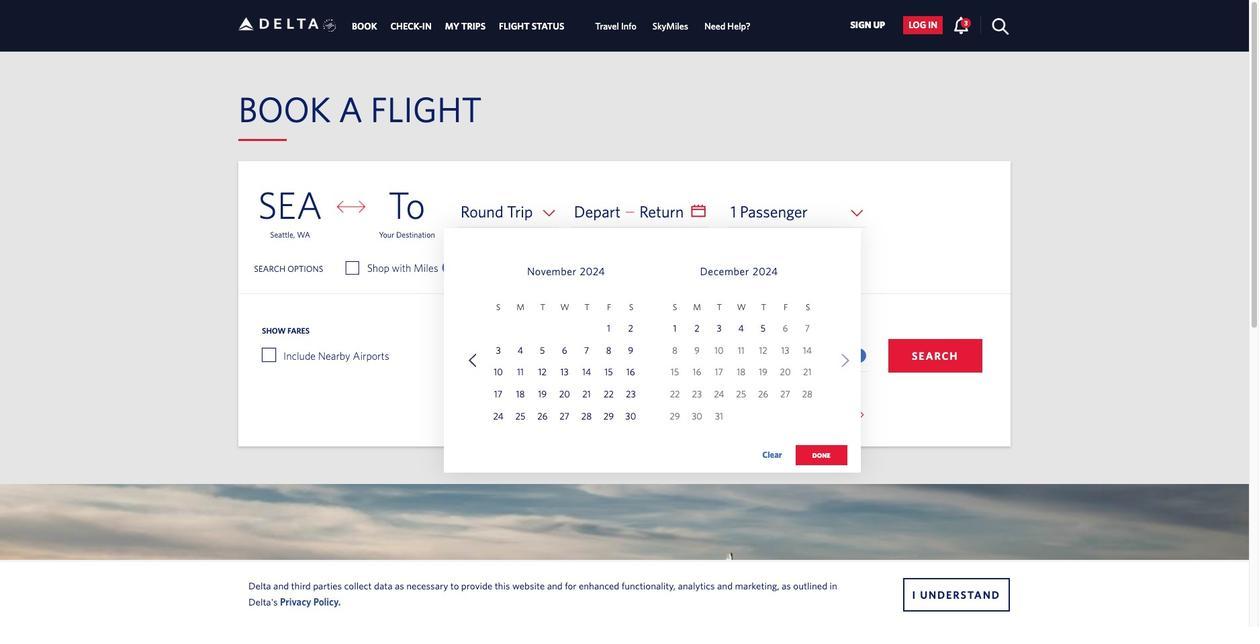 Task type: locate. For each thing, give the bounding box(es) containing it.
4 up meeting code (optional) 'text box' in the right bottom of the page
[[738, 323, 744, 334]]

0 horizontal spatial 25
[[515, 411, 525, 422]]

m for december
[[693, 302, 701, 312]]

1 vertical spatial 5 link
[[534, 343, 551, 360]]

12 up ecredits,
[[759, 345, 768, 356]]

dropdown caret image
[[854, 411, 868, 419]]

1 link up 8 link
[[600, 321, 618, 338]]

1 2 link from the left
[[622, 321, 640, 338]]

1 vertical spatial 3
[[717, 323, 722, 334]]

1 horizontal spatial 1 link
[[666, 321, 684, 338]]

book a flight
[[238, 89, 482, 129]]

0 vertical spatial 19
[[759, 367, 768, 378]]

24 up 31
[[714, 389, 724, 400]]

27 link
[[556, 409, 573, 427]]

help?
[[728, 21, 751, 32]]

or
[[788, 410, 795, 420]]

2 horizontal spatial 3 link
[[953, 16, 971, 33]]

1 link for december 2024
[[666, 321, 684, 338]]

0 horizontal spatial 23
[[626, 389, 636, 400]]

None text field
[[571, 196, 710, 228]]

2 up 9 link
[[628, 323, 633, 334]]

0 vertical spatial book
[[352, 21, 377, 32]]

2 t from the left
[[585, 302, 590, 312]]

as
[[395, 580, 404, 591], [782, 580, 791, 591]]

18 down 11 link
[[516, 389, 525, 400]]

20 down 13 link
[[559, 389, 570, 400]]

book inside 'tab list'
[[352, 21, 377, 32]]

dates
[[642, 262, 666, 274]]

0 horizontal spatial 28
[[581, 411, 592, 422]]

1 horizontal spatial 22
[[670, 389, 680, 400]]

1 horizontal spatial 2024
[[753, 265, 778, 278]]

17 up certificates,
[[715, 367, 723, 378]]

delta and third parties collect data as necessary to provide this website and for enhanced functionality, analytics and marketing, as outlined in delta's
[[248, 580, 837, 607]]

1 1 link from the left
[[600, 321, 618, 338]]

t down december
[[717, 302, 722, 312]]

in right 'outlined'
[[830, 580, 837, 591]]

26 down 19 link at the bottom left
[[537, 411, 548, 422]]

1 horizontal spatial 24
[[714, 389, 724, 400]]

1 down are
[[673, 323, 677, 334]]

3 down december
[[717, 323, 722, 334]]

7 link
[[578, 343, 595, 360]]

10 left 11 link
[[494, 367, 503, 378]]

1 horizontal spatial as
[[782, 580, 791, 591]]

s down are
[[673, 302, 677, 312]]

1
[[731, 202, 736, 221], [607, 323, 610, 334], [673, 323, 677, 334]]

delta right 'or'
[[797, 410, 816, 420]]

2 22 from the left
[[670, 389, 680, 400]]

11 up certificates,
[[738, 345, 745, 356]]

1 horizontal spatial 11
[[738, 345, 745, 356]]

1 horizontal spatial 29
[[670, 411, 680, 422]]

20 up "use certificates, ecredits, or delta gift cards" link
[[780, 367, 791, 378]]

2 16 from the left
[[693, 367, 701, 378]]

21 up "use certificates, ecredits, or delta gift cards" link
[[803, 367, 812, 378]]

f up meeting code (optional) 'text box' in the right bottom of the page
[[784, 302, 788, 312]]

18
[[737, 367, 746, 378], [516, 389, 525, 400]]

23 down 16 'link'
[[626, 389, 636, 400]]

2024 right fares
[[580, 265, 605, 278]]

5 link left 6 link
[[534, 343, 551, 360]]

1 horizontal spatial 25
[[736, 389, 746, 400]]

0 horizontal spatial w
[[560, 302, 569, 312]]

s down my
[[629, 302, 634, 312]]

1 horizontal spatial delta
[[797, 410, 816, 420]]

book right skyteam image
[[352, 21, 377, 32]]

i understand button
[[903, 578, 1010, 612]]

t down the november 2024
[[585, 302, 590, 312]]

Meeting Code (Optional) text field
[[693, 341, 869, 372]]

10 up certificates,
[[715, 345, 724, 356]]

20
[[780, 367, 791, 378], [559, 389, 570, 400]]

1 up 8 link
[[607, 323, 610, 334]]

s up meeting code (optional) 'text box' in the right bottom of the page
[[806, 302, 810, 312]]

0 horizontal spatial 5 link
[[534, 343, 551, 360]]

0 horizontal spatial 22
[[604, 389, 614, 400]]

0 vertical spatial 5 link
[[755, 321, 772, 338]]

17 inside '17' link
[[494, 389, 503, 400]]

round
[[461, 202, 503, 221]]

as left 'outlined'
[[782, 580, 791, 591]]

1 vertical spatial 14
[[582, 367, 591, 378]]

0 vertical spatial 7
[[805, 323, 810, 334]]

16 up use
[[693, 367, 701, 378]]

5 left 6 link
[[540, 345, 545, 356]]

2 link for november 2024
[[622, 321, 640, 338]]

0 horizontal spatial 15
[[605, 367, 613, 378]]

3 up 10 link
[[496, 345, 501, 356]]

2 9 from the left
[[694, 345, 700, 356]]

21 link
[[578, 387, 595, 404]]

2 1 link from the left
[[666, 321, 684, 338]]

0 horizontal spatial 13
[[560, 367, 569, 378]]

1 2024 from the left
[[580, 265, 605, 278]]

10 link
[[490, 365, 507, 382]]

this
[[495, 580, 510, 591]]

flight inside flight status link
[[499, 21, 530, 32]]

2 m from the left
[[693, 302, 701, 312]]

0 horizontal spatial 8
[[606, 345, 611, 356]]

0 horizontal spatial in
[[830, 580, 837, 591]]

0 horizontal spatial 2024
[[580, 265, 605, 278]]

round trip
[[461, 202, 533, 221]]

2 and from the left
[[547, 580, 563, 591]]

29 left use
[[670, 411, 680, 422]]

1 for 1 passenger
[[731, 202, 736, 221]]

0 horizontal spatial m
[[517, 302, 525, 312]]

0 horizontal spatial 1
[[607, 323, 610, 334]]

0 horizontal spatial 29
[[604, 411, 614, 422]]

privacy policy. link
[[280, 596, 341, 607]]

29 down '22' 'link'
[[604, 411, 614, 422]]

0 horizontal spatial 19
[[538, 389, 547, 400]]

0 vertical spatial 18
[[737, 367, 746, 378]]

travel
[[595, 21, 619, 32]]

1 30 from the left
[[625, 411, 636, 422]]

my dates are flexible
[[624, 262, 716, 274]]

4 link up 11 link
[[512, 343, 529, 360]]

13
[[781, 345, 790, 356], [560, 367, 569, 378]]

1 23 from the left
[[626, 389, 636, 400]]

use certificates, ecredits, or delta gift cards link
[[693, 410, 875, 420]]

2 23 from the left
[[692, 389, 702, 400]]

2 down flexible
[[695, 323, 700, 334]]

1 m from the left
[[517, 302, 525, 312]]

1 horizontal spatial book
[[352, 21, 377, 32]]

7 up meeting code (optional) 'text box' in the right bottom of the page
[[805, 323, 810, 334]]

outlined
[[793, 580, 828, 591]]

21 down 14 link
[[583, 389, 591, 400]]

9
[[628, 345, 634, 356], [694, 345, 700, 356]]

0 vertical spatial delta
[[797, 410, 816, 420]]

0 vertical spatial flight
[[499, 21, 530, 32]]

1 horizontal spatial flight
[[499, 21, 530, 32]]

1 16 from the left
[[627, 367, 635, 378]]

november
[[527, 265, 577, 278]]

2 30 from the left
[[692, 411, 702, 422]]

9 right 8 link
[[628, 345, 634, 356]]

2 vertical spatial 3 link
[[490, 343, 507, 360]]

analytics
[[678, 580, 715, 591]]

19 up ecredits,
[[759, 367, 768, 378]]

2 2 from the left
[[695, 323, 700, 334]]

2 link down flexible
[[688, 321, 706, 338]]

privacy policy.
[[280, 596, 341, 607]]

4 up 11 link
[[518, 345, 523, 356]]

0 vertical spatial 13
[[781, 345, 790, 356]]

1 vertical spatial 7
[[584, 345, 589, 356]]

25 down 18 link
[[515, 411, 525, 422]]

13 up "use certificates, ecredits, or delta gift cards" link
[[781, 345, 790, 356]]

s down 'refundable'
[[496, 302, 501, 312]]

1 horizontal spatial 4 link
[[733, 321, 750, 338]]

1 8 from the left
[[606, 345, 611, 356]]

2 link for december 2024
[[688, 321, 706, 338]]

0 horizontal spatial 16
[[627, 367, 635, 378]]

1 f from the left
[[607, 302, 611, 312]]

1 left passenger
[[731, 202, 736, 221]]

0 vertical spatial in
[[928, 20, 938, 30]]

22 down 15 link
[[604, 389, 614, 400]]

28 up "use certificates, ecredits, or delta gift cards" link
[[802, 389, 813, 400]]

6
[[783, 323, 788, 334], [562, 345, 567, 356]]

28 down 21 link on the bottom of page
[[581, 411, 592, 422]]

tab list containing book
[[345, 0, 759, 51]]

delta
[[797, 410, 816, 420], [248, 580, 271, 591]]

1 vertical spatial 3 link
[[710, 321, 728, 338]]

0 horizontal spatial 4
[[518, 345, 523, 356]]

status
[[532, 21, 564, 32]]

search
[[254, 264, 286, 274], [912, 350, 959, 362]]

21 inside 21 link
[[583, 389, 591, 400]]

24
[[714, 389, 724, 400], [493, 411, 504, 422]]

9 up use
[[694, 345, 700, 356]]

4 t from the left
[[761, 302, 766, 312]]

1 horizontal spatial 2
[[695, 323, 700, 334]]

book left a
[[238, 89, 331, 129]]

for
[[565, 580, 577, 591]]

3 right log in
[[964, 19, 968, 27]]

w down the november 2024
[[560, 302, 569, 312]]

1 horizontal spatial 10
[[715, 345, 724, 356]]

2 2024 from the left
[[753, 265, 778, 278]]

24 down '17' link
[[493, 411, 504, 422]]

0 vertical spatial 17
[[715, 367, 723, 378]]

8 right 9 link
[[672, 345, 678, 356]]

1 2 from the left
[[628, 323, 633, 334]]

6 up meeting code (optional) 'text box' in the right bottom of the page
[[783, 323, 788, 334]]

shop with miles
[[367, 262, 438, 274]]

return
[[639, 202, 684, 221]]

m down flexible
[[693, 302, 701, 312]]

4
[[738, 323, 744, 334], [518, 345, 523, 356]]

21
[[803, 367, 812, 378], [583, 389, 591, 400]]

2 for november 2024
[[628, 323, 633, 334]]

1 vertical spatial in
[[830, 580, 837, 591]]

and right the analytics
[[717, 580, 733, 591]]

book for book a flight
[[238, 89, 331, 129]]

30 down "23" 'link'
[[625, 411, 636, 422]]

1 horizontal spatial 23
[[692, 389, 702, 400]]

passenger
[[740, 202, 808, 221]]

28 link
[[578, 409, 595, 427]]

1 vertical spatial book
[[238, 89, 331, 129]]

0 vertical spatial 21
[[803, 367, 812, 378]]

13 down 6 link
[[560, 367, 569, 378]]

0 horizontal spatial 21
[[583, 389, 591, 400]]

1 inside field
[[731, 202, 736, 221]]

3 link up 10 link
[[490, 343, 507, 360]]

1 horizontal spatial 30
[[692, 411, 702, 422]]

data
[[374, 580, 393, 591]]

25 up certificates,
[[736, 389, 746, 400]]

t down december 2024
[[761, 302, 766, 312]]

refundable fares
[[495, 262, 570, 274]]

18 up certificates,
[[737, 367, 746, 378]]

0 horizontal spatial 3 link
[[490, 343, 507, 360]]

and left 'for'
[[547, 580, 563, 591]]

2 w from the left
[[737, 302, 746, 312]]

17 link
[[490, 387, 507, 404]]

11 right 10 link
[[517, 367, 524, 378]]

11
[[738, 345, 745, 356], [517, 367, 524, 378]]

26 up ecredits,
[[758, 389, 768, 400]]

1 vertical spatial search
[[912, 350, 959, 362]]

w
[[560, 302, 569, 312], [737, 302, 746, 312]]

6 left the "7" 'link'
[[562, 345, 567, 356]]

2024 right december
[[753, 265, 778, 278]]

1 vertical spatial 10
[[494, 367, 503, 378]]

1 horizontal spatial m
[[693, 302, 701, 312]]

0 horizontal spatial 5
[[540, 345, 545, 356]]

18 link
[[512, 387, 529, 404]]

use certificates, ecredits, or delta gift cards
[[693, 410, 857, 420]]

0 vertical spatial 26
[[758, 389, 768, 400]]

13 link
[[556, 365, 573, 382]]

policy.
[[313, 596, 341, 607]]

17
[[715, 367, 723, 378], [494, 389, 503, 400]]

0 vertical spatial 24
[[714, 389, 724, 400]]

27 down the 20 link
[[560, 411, 570, 422]]

1 horizontal spatial 3
[[717, 323, 722, 334]]

w for november
[[560, 302, 569, 312]]

2 link
[[622, 321, 640, 338], [688, 321, 706, 338]]

3 t from the left
[[717, 302, 722, 312]]

16 down 9 link
[[627, 367, 635, 378]]

1 horizontal spatial 5
[[761, 323, 766, 334]]

book link
[[352, 14, 377, 38]]

1 horizontal spatial 6
[[783, 323, 788, 334]]

4 link up meeting code (optional) 'text box' in the right bottom of the page
[[733, 321, 750, 338]]

3 link
[[953, 16, 971, 33], [710, 321, 728, 338], [490, 343, 507, 360]]

1 vertical spatial 25
[[515, 411, 525, 422]]

7
[[805, 323, 810, 334], [584, 345, 589, 356]]

1 horizontal spatial 4
[[738, 323, 744, 334]]

and left third
[[273, 580, 289, 591]]

1 horizontal spatial 9
[[694, 345, 700, 356]]

5 up meeting code (optional) 'text box' in the right bottom of the page
[[761, 323, 766, 334]]

8
[[606, 345, 611, 356], [672, 345, 678, 356]]

0 horizontal spatial 2
[[628, 323, 633, 334]]

2 link up 9 link
[[622, 321, 640, 338]]

1 horizontal spatial 16
[[693, 367, 701, 378]]

19 down the 12 link
[[538, 389, 547, 400]]

advance search hero image image
[[0, 484, 1249, 627]]

15 down 8 link
[[605, 367, 613, 378]]

1 horizontal spatial 8
[[672, 345, 678, 356]]

sign up
[[850, 20, 885, 30]]

30 left 31
[[692, 411, 702, 422]]

0 horizontal spatial f
[[607, 302, 611, 312]]

search for search options
[[254, 264, 286, 274]]

3 link down december
[[710, 321, 728, 338]]

tab list
[[345, 0, 759, 51]]

1 horizontal spatial search
[[912, 350, 959, 362]]

23 up use
[[692, 389, 702, 400]]

19
[[759, 367, 768, 378], [538, 389, 547, 400]]

t down 'november'
[[540, 302, 545, 312]]

0 vertical spatial 6
[[783, 323, 788, 334]]

2 2 link from the left
[[688, 321, 706, 338]]

0 horizontal spatial delta
[[248, 580, 271, 591]]

1 Passenger field
[[727, 196, 867, 228]]

5 link up meeting code (optional) 'text box' in the right bottom of the page
[[755, 321, 772, 338]]

27 up "use certificates, ecredits, or delta gift cards" link
[[780, 389, 790, 400]]

as right data
[[395, 580, 404, 591]]

14
[[803, 345, 812, 356], [582, 367, 591, 378]]

1 22 from the left
[[604, 389, 614, 400]]

8 right the "7" 'link'
[[606, 345, 611, 356]]

My dates are flexible checkbox
[[603, 261, 615, 275]]

3 link right log in
[[953, 16, 971, 33]]

1 for the 1 link corresponding to november 2024
[[607, 323, 610, 334]]

f for november 2024
[[607, 302, 611, 312]]

1 s from the left
[[496, 302, 501, 312]]

t
[[540, 302, 545, 312], [585, 302, 590, 312], [717, 302, 722, 312], [761, 302, 766, 312]]

in right log
[[928, 20, 938, 30]]

7 right 6 link
[[584, 345, 589, 356]]

2 f from the left
[[784, 302, 788, 312]]

w down december 2024
[[737, 302, 746, 312]]

0 horizontal spatial 26
[[537, 411, 548, 422]]

1 link down are
[[666, 321, 684, 338]]

a
[[339, 89, 363, 129]]

1 w from the left
[[560, 302, 569, 312]]

1 horizontal spatial 13
[[781, 345, 790, 356]]

1 vertical spatial 20
[[559, 389, 570, 400]]

22 right "23" 'link'
[[670, 389, 680, 400]]

3 s from the left
[[673, 302, 677, 312]]

f down my dates are flexible option on the left top of the page
[[607, 302, 611, 312]]

0 horizontal spatial 2 link
[[622, 321, 640, 338]]

1 vertical spatial 4
[[518, 345, 523, 356]]

29 link
[[600, 409, 618, 427]]

2 horizontal spatial and
[[717, 580, 733, 591]]

2024
[[580, 265, 605, 278], [753, 265, 778, 278]]

1 vertical spatial 19
[[538, 389, 547, 400]]

17 down 10 link
[[494, 389, 503, 400]]

log in button
[[903, 16, 943, 34]]

1 horizontal spatial 5 link
[[755, 321, 772, 338]]

m down 'refundable'
[[517, 302, 525, 312]]

1 vertical spatial 4 link
[[512, 343, 529, 360]]

15 right 16 'link'
[[671, 367, 679, 378]]

search inside button
[[912, 350, 959, 362]]

12 right 11 link
[[538, 367, 547, 378]]

1 vertical spatial 6
[[562, 345, 567, 356]]

0 vertical spatial 28
[[802, 389, 813, 400]]

my trips link
[[445, 14, 486, 38]]

5
[[761, 323, 766, 334], [540, 345, 545, 356]]

0 vertical spatial 20
[[780, 367, 791, 378]]

delta up 'delta's'
[[248, 580, 271, 591]]

website
[[512, 580, 545, 591]]

1 horizontal spatial f
[[784, 302, 788, 312]]

1 horizontal spatial 14
[[803, 345, 812, 356]]



Task type: describe. For each thing, give the bounding box(es) containing it.
december 2024
[[700, 265, 778, 278]]

2 for december 2024
[[695, 323, 700, 334]]

book tab panel
[[238, 161, 1011, 479]]

ecredits,
[[754, 410, 786, 420]]

1 horizontal spatial 19
[[759, 367, 768, 378]]

seattle,
[[270, 230, 295, 239]]

1 vertical spatial 5
[[540, 345, 545, 356]]

0 horizontal spatial 11
[[517, 367, 524, 378]]

clear
[[763, 450, 782, 460]]

december
[[700, 265, 749, 278]]

need help?
[[704, 21, 751, 32]]

19 link
[[534, 387, 551, 404]]

9 link
[[622, 343, 640, 360]]

2 horizontal spatial 3
[[964, 19, 968, 27]]

1 29 from the left
[[604, 411, 614, 422]]

miles
[[414, 262, 438, 274]]

1 horizontal spatial 17
[[715, 367, 723, 378]]

0 horizontal spatial flight
[[371, 89, 482, 129]]

23 link
[[622, 387, 640, 404]]

sea
[[258, 183, 322, 226]]

gift
[[818, 410, 832, 420]]

nearby
[[318, 350, 350, 362]]

16 inside 16 'link'
[[627, 367, 635, 378]]

f for december 2024
[[784, 302, 788, 312]]

0 horizontal spatial 4 link
[[512, 343, 529, 360]]

2 29 from the left
[[670, 411, 680, 422]]

i
[[912, 589, 917, 601]]

show fares
[[262, 326, 310, 335]]

2 as from the left
[[782, 580, 791, 591]]

1 15 from the left
[[605, 367, 613, 378]]

22 inside 'link'
[[604, 389, 614, 400]]

done
[[812, 451, 830, 459]]

certificates,
[[709, 410, 752, 420]]

wa
[[297, 230, 310, 239]]

fares
[[547, 262, 570, 274]]

2024 for december 2024
[[753, 265, 778, 278]]

show
[[262, 326, 286, 335]]

2 vertical spatial 3
[[496, 345, 501, 356]]

1 link for november 2024
[[600, 321, 618, 338]]

1 vertical spatial 28
[[581, 411, 592, 422]]

your
[[379, 230, 394, 239]]

trip
[[507, 202, 533, 221]]

0 vertical spatial 25
[[736, 389, 746, 400]]

privacy
[[280, 596, 311, 607]]

trips
[[461, 21, 486, 32]]

check-in
[[391, 21, 432, 32]]

options
[[288, 264, 323, 274]]

in inside delta and third parties collect data as necessary to provide this website and for enhanced functionality, analytics and marketing, as outlined in delta's
[[830, 580, 837, 591]]

8 link
[[600, 343, 618, 360]]

0 vertical spatial 4 link
[[733, 321, 750, 338]]

30 link
[[622, 409, 640, 427]]

1 horizontal spatial 3 link
[[710, 321, 728, 338]]

provide
[[461, 580, 492, 591]]

0 vertical spatial 4
[[738, 323, 744, 334]]

are
[[668, 262, 682, 274]]

20 link
[[556, 387, 573, 404]]

0 vertical spatial 14
[[803, 345, 812, 356]]

flexible
[[684, 262, 716, 274]]

0 vertical spatial 3 link
[[953, 16, 971, 33]]

my
[[624, 262, 639, 274]]

include nearby airports
[[283, 350, 389, 362]]

flight status link
[[499, 14, 564, 38]]

1 passenger
[[731, 202, 808, 221]]

2024 for november 2024
[[580, 265, 605, 278]]

with
[[392, 262, 411, 274]]

my trips
[[445, 21, 486, 32]]

0 vertical spatial 12
[[759, 345, 768, 356]]

search for search
[[912, 350, 959, 362]]

use
[[693, 410, 707, 420]]

0 horizontal spatial 14
[[582, 367, 591, 378]]

need
[[704, 21, 726, 32]]

0 vertical spatial 5
[[761, 323, 766, 334]]

Shop with Miles checkbox
[[346, 261, 358, 275]]

1 t from the left
[[540, 302, 545, 312]]

depart
[[574, 202, 621, 221]]

1 horizontal spatial 28
[[802, 389, 813, 400]]

sea seattle, wa
[[258, 183, 322, 239]]

in inside 'log in' button
[[928, 20, 938, 30]]

need help? link
[[704, 14, 751, 38]]

1 horizontal spatial 21
[[803, 367, 812, 378]]

understand
[[920, 589, 1001, 601]]

travel info link
[[595, 14, 637, 38]]

parties
[[313, 580, 342, 591]]

skymiles link
[[653, 14, 688, 38]]

Round Trip field
[[457, 196, 559, 228]]

24 link
[[490, 409, 507, 427]]

check-
[[391, 21, 422, 32]]

0 vertical spatial 27
[[780, 389, 790, 400]]

1 for the 1 link associated with december 2024
[[673, 323, 677, 334]]

1 horizontal spatial 18
[[737, 367, 746, 378]]

include
[[283, 350, 316, 362]]

0 vertical spatial 11
[[738, 345, 745, 356]]

flight status
[[499, 21, 564, 32]]

1 vertical spatial 26
[[537, 411, 548, 422]]

1 vertical spatial 12
[[538, 367, 547, 378]]

22 link
[[600, 387, 618, 404]]

26 link
[[534, 409, 551, 427]]

m for november
[[517, 302, 525, 312]]

book for book
[[352, 21, 377, 32]]

info
[[621, 21, 637, 32]]

0 horizontal spatial 27
[[560, 411, 570, 422]]

0 horizontal spatial 6
[[562, 345, 567, 356]]

log
[[909, 20, 926, 30]]

sign up link
[[845, 16, 891, 34]]

2 15 from the left
[[671, 367, 679, 378]]

sign
[[850, 20, 871, 30]]

1 horizontal spatial 26
[[758, 389, 768, 400]]

1 horizontal spatial 7
[[805, 323, 810, 334]]

skyteam image
[[323, 5, 336, 46]]

november 2024
[[527, 265, 605, 278]]

23 inside 'link'
[[626, 389, 636, 400]]

i understand
[[912, 589, 1001, 601]]

4 s from the left
[[806, 302, 810, 312]]

fares
[[287, 326, 310, 335]]

Include Nearby Airports checkbox
[[262, 348, 275, 361]]

search button
[[888, 339, 982, 373]]

none text field inside book "tab panel"
[[571, 196, 710, 228]]

7 inside 'link'
[[584, 345, 589, 356]]

1 vertical spatial 24
[[493, 411, 504, 422]]

third
[[291, 580, 311, 591]]

6 link
[[556, 343, 573, 360]]

calendar expanded, use arrow keys to select date application
[[444, 228, 861, 479]]

delta inside book "tab panel"
[[797, 410, 816, 420]]

collect
[[344, 580, 372, 591]]

25 link
[[512, 409, 529, 427]]

delta air lines image
[[238, 3, 319, 45]]

delta's
[[248, 596, 278, 607]]

1 as from the left
[[395, 580, 404, 591]]

refundable
[[495, 262, 544, 274]]

1 and from the left
[[273, 580, 289, 591]]

0 horizontal spatial 20
[[559, 389, 570, 400]]

in
[[422, 21, 432, 32]]

log in
[[909, 20, 938, 30]]

clear button
[[763, 445, 782, 465]]

2 8 from the left
[[672, 345, 678, 356]]

1 9 from the left
[[628, 345, 634, 356]]

12 link
[[534, 365, 551, 382]]

w for december
[[737, 302, 746, 312]]

to
[[450, 580, 459, 591]]

airports
[[353, 350, 389, 362]]

3 and from the left
[[717, 580, 733, 591]]

up
[[873, 20, 885, 30]]

check-in link
[[391, 14, 432, 38]]

2 s from the left
[[629, 302, 634, 312]]

1 vertical spatial 13
[[560, 367, 569, 378]]

delta inside delta and third parties collect data as necessary to provide this website and for enhanced functionality, analytics and marketing, as outlined in delta's
[[248, 580, 271, 591]]

functionality,
[[622, 580, 676, 591]]

1 vertical spatial 18
[[516, 389, 525, 400]]



Task type: vqa. For each thing, say whether or not it's contained in the screenshot.


